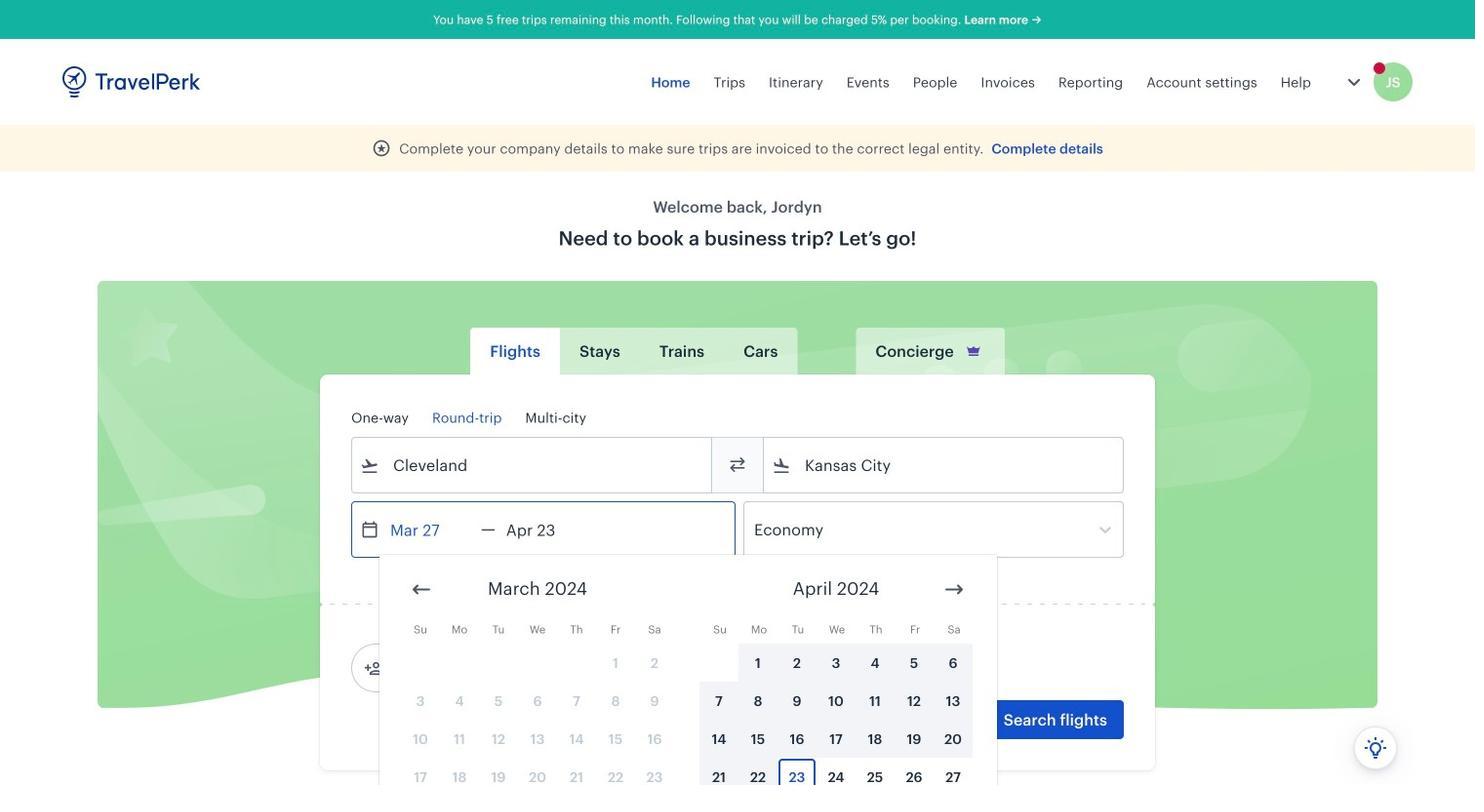 Task type: describe. For each thing, give the bounding box(es) containing it.
Return text field
[[495, 502, 597, 557]]

calendar application
[[380, 555, 1475, 785]]

From search field
[[380, 450, 686, 481]]

move forward to switch to the next month. image
[[943, 578, 966, 602]]



Task type: locate. For each thing, give the bounding box(es) containing it.
Add first traveler search field
[[383, 653, 586, 684]]

move backward to switch to the previous month. image
[[410, 578, 433, 602]]

Depart text field
[[380, 502, 481, 557]]

To search field
[[791, 450, 1098, 481]]



